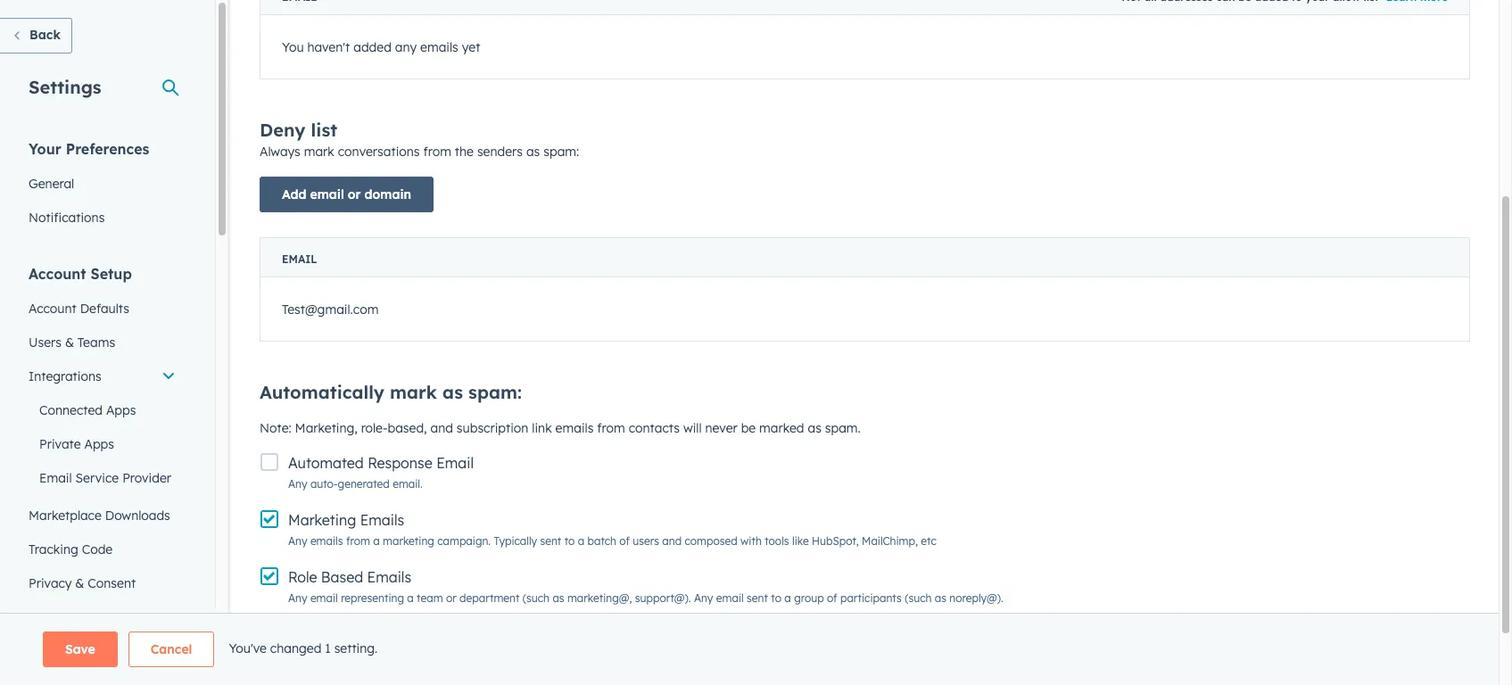 Task type: locate. For each thing, give the bounding box(es) containing it.
typically
[[494, 535, 537, 548]]

email for email service provider
[[39, 470, 72, 486]]

team
[[417, 592, 443, 605]]

spam:
[[544, 144, 580, 160], [469, 381, 522, 403]]

0 vertical spatial &
[[65, 335, 74, 351]]

(such
[[523, 592, 550, 605], [905, 592, 932, 605]]

0 vertical spatial to
[[565, 535, 575, 548]]

0 horizontal spatial email
[[39, 470, 72, 486]]

setting.
[[334, 641, 378, 657]]

& right the privacy
[[75, 576, 84, 592]]

and
[[431, 420, 453, 436], [663, 535, 682, 548]]

apps down the integrations button
[[106, 403, 136, 419]]

(such right "department"
[[523, 592, 550, 605]]

sent right 'typically' on the left of page
[[540, 535, 562, 548]]

0 horizontal spatial (such
[[523, 592, 550, 605]]

emails for based
[[367, 569, 412, 586]]

batch
[[588, 535, 617, 548]]

0 vertical spatial from
[[423, 144, 452, 160]]

1 vertical spatial apps
[[84, 436, 114, 453]]

changed
[[270, 641, 322, 657]]

0 horizontal spatial and
[[431, 420, 453, 436]]

0 horizontal spatial spam:
[[469, 381, 522, 403]]

like
[[793, 535, 809, 548]]

1 horizontal spatial of
[[827, 592, 838, 605]]

2 vertical spatial emails
[[408, 626, 452, 644]]

connected
[[39, 403, 103, 419]]

test@gmail.com
[[282, 301, 379, 317]]

1 vertical spatial sent
[[747, 592, 768, 605]]

from left the
[[423, 144, 452, 160]]

2 account from the top
[[29, 301, 77, 317]]

0 vertical spatial sent
[[540, 535, 562, 548]]

never
[[706, 420, 738, 436]]

support@).
[[635, 592, 691, 605]]

account
[[29, 265, 86, 283], [29, 301, 77, 317]]

spam: inside deny list always mark conversations from the senders as spam:
[[544, 144, 580, 160]]

1 horizontal spatial or
[[446, 592, 457, 605]]

emails up marketing
[[360, 511, 405, 529]]

email
[[310, 187, 344, 203], [311, 592, 338, 605], [717, 592, 744, 605]]

1 horizontal spatial (such
[[905, 592, 932, 605]]

& inside 'users & teams' link
[[65, 335, 74, 351]]

email for email
[[282, 253, 317, 266]]

automatically mark as spam:
[[260, 381, 522, 403]]

mailchimp,
[[862, 535, 918, 548]]

sent left group
[[747, 592, 768, 605]]

1 horizontal spatial email
[[282, 253, 317, 266]]

users
[[29, 335, 62, 351]]

account defaults
[[29, 301, 129, 317]]

service
[[75, 470, 119, 486]]

spam: right senders at the left
[[544, 144, 580, 160]]

account up account defaults
[[29, 265, 86, 283]]

provider
[[122, 470, 171, 486]]

any left auto-
[[288, 478, 308, 491]]

& inside privacy & consent link
[[75, 576, 84, 592]]

spam.
[[825, 420, 861, 436]]

1 horizontal spatial from
[[423, 144, 452, 160]]

2 horizontal spatial email
[[437, 454, 474, 472]]

marked
[[760, 420, 805, 436]]

any for automated response email
[[288, 478, 308, 491]]

1 vertical spatial to
[[771, 592, 782, 605]]

teams
[[78, 335, 115, 351]]

0 vertical spatial with
[[741, 535, 762, 548]]

any
[[395, 39, 417, 55]]

department
[[460, 592, 520, 605]]

email for any
[[311, 592, 338, 605]]

from left contacts
[[597, 420, 625, 436]]

email inside add email or domain button
[[310, 187, 344, 203]]

or left domain
[[348, 187, 361, 203]]

2 horizontal spatial from
[[597, 420, 625, 436]]

email up test@gmail.com
[[282, 253, 317, 266]]

as left the marketing@,
[[553, 592, 565, 605]]

marketplace downloads
[[29, 508, 170, 524]]

mark
[[304, 144, 335, 160], [390, 381, 437, 403]]

as right senders at the left
[[527, 144, 540, 160]]

email.
[[393, 478, 423, 491]]

0 vertical spatial or
[[348, 187, 361, 203]]

any left 1
[[288, 649, 308, 662]]

1 vertical spatial account
[[29, 301, 77, 317]]

0 vertical spatial apps
[[106, 403, 136, 419]]

emails right link
[[556, 420, 594, 436]]

0 vertical spatial of
[[620, 535, 630, 548]]

1 vertical spatial emails
[[367, 569, 412, 586]]

emails up links.
[[408, 626, 452, 644]]

email inside "email service provider" link
[[39, 470, 72, 486]]

links.
[[434, 649, 459, 662]]

account defaults link
[[18, 292, 187, 326]]

1 horizontal spatial &
[[75, 576, 84, 592]]

connected apps link
[[18, 394, 187, 428]]

account for account defaults
[[29, 301, 77, 317]]

add email or domain button
[[260, 177, 434, 212]]

1 vertical spatial and
[[663, 535, 682, 548]]

to left the batch
[[565, 535, 575, 548]]

save
[[65, 642, 95, 658]]

as left spam.
[[808, 420, 822, 436]]

security link
[[18, 601, 187, 635]]

1 vertical spatial from
[[597, 420, 625, 436]]

0 vertical spatial and
[[431, 420, 453, 436]]

with
[[741, 535, 762, 548], [346, 649, 367, 662]]

0 horizontal spatial with
[[346, 649, 367, 662]]

private apps link
[[18, 428, 187, 461]]

0 horizontal spatial from
[[346, 535, 370, 548]]

role based emails
[[288, 569, 412, 586]]

email down private
[[39, 470, 72, 486]]

any right support@).
[[694, 592, 714, 605]]

emails up representing
[[367, 569, 412, 586]]

any down role
[[288, 592, 308, 605]]

a left the batch
[[578, 535, 585, 548]]

0 vertical spatial account
[[29, 265, 86, 283]]

private apps
[[39, 436, 114, 453]]

0 vertical spatial mark
[[304, 144, 335, 160]]

users & teams link
[[18, 326, 187, 360]]

any down marketing
[[288, 535, 308, 548]]

and right users
[[663, 535, 682, 548]]

email right "add" in the top left of the page
[[310, 187, 344, 203]]

note: marketing, role-based, and subscription link emails from contacts will never be marked as spam.
[[260, 420, 861, 436]]

page section element
[[0, 632, 1500, 668]]

0 horizontal spatial or
[[348, 187, 361, 203]]

from
[[423, 144, 452, 160], [597, 420, 625, 436], [346, 535, 370, 548]]

marketing@,
[[568, 592, 632, 605]]

etc
[[921, 535, 937, 548]]

automated
[[288, 454, 364, 472]]

& right users
[[65, 335, 74, 351]]

a left marketing
[[373, 535, 380, 548]]

as
[[527, 144, 540, 160], [443, 381, 463, 403], [808, 420, 822, 436], [553, 592, 565, 605], [935, 592, 947, 605]]

apps
[[106, 403, 136, 419], [84, 436, 114, 453]]

spam: up subscription
[[469, 381, 522, 403]]

email down based
[[311, 592, 338, 605]]

email down subscription
[[437, 454, 474, 472]]

0 horizontal spatial &
[[65, 335, 74, 351]]

1 vertical spatial &
[[75, 576, 84, 592]]

0 horizontal spatial sent
[[540, 535, 562, 548]]

1 horizontal spatial to
[[771, 592, 782, 605]]

emails left yet
[[420, 39, 459, 55]]

0 horizontal spatial of
[[620, 535, 630, 548]]

email up page section element
[[717, 592, 744, 605]]

of left users
[[620, 535, 630, 548]]

1 horizontal spatial sent
[[747, 592, 768, 605]]

apps for private apps
[[84, 436, 114, 453]]

campaign.
[[438, 535, 491, 548]]

0 horizontal spatial mark
[[304, 144, 335, 160]]

with left "tools"
[[741, 535, 762, 548]]

consent
[[88, 576, 136, 592]]

&
[[65, 335, 74, 351], [75, 576, 84, 592]]

your preferences element
[[18, 139, 187, 235]]

emails
[[420, 39, 459, 55], [556, 420, 594, 436], [311, 535, 343, 548], [311, 649, 343, 662]]

& for privacy
[[75, 576, 84, 592]]

from inside deny list always mark conversations from the senders as spam:
[[423, 144, 452, 160]]

1 horizontal spatial and
[[663, 535, 682, 548]]

any for role based emails
[[288, 592, 308, 605]]

1 vertical spatial of
[[827, 592, 838, 605]]

1 account from the top
[[29, 265, 86, 283]]

1
[[325, 641, 331, 657]]

noreply@).
[[950, 592, 1004, 605]]

be
[[741, 420, 756, 436]]

yet
[[462, 39, 481, 55]]

you haven't added any emails yet
[[282, 39, 481, 55]]

0 vertical spatial spam:
[[544, 144, 580, 160]]

based,
[[388, 420, 427, 436]]

or right team
[[446, 592, 457, 605]]

emails down subscription
[[311, 649, 343, 662]]

mark up based,
[[390, 381, 437, 403]]

any emails from a marketing campaign. typically sent to a batch of users and composed with tools like hubspot, mailchimp, etc
[[288, 535, 937, 548]]

connected apps
[[39, 403, 136, 419]]

tools
[[765, 535, 790, 548]]

domain
[[365, 187, 412, 203]]

of right group
[[827, 592, 838, 605]]

account up users
[[29, 301, 77, 317]]

a left team
[[407, 592, 414, 605]]

haven't
[[307, 39, 350, 55]]

mark down list
[[304, 144, 335, 160]]

cancel button
[[128, 632, 215, 668]]

with down subscription link emails
[[346, 649, 367, 662]]

emails down marketing
[[311, 535, 343, 548]]

deny
[[260, 119, 306, 141]]

you've
[[229, 641, 267, 657]]

privacy
[[29, 576, 72, 592]]

1 vertical spatial spam:
[[469, 381, 522, 403]]

or inside add email or domain button
[[348, 187, 361, 203]]

from down marketing emails
[[346, 535, 370, 548]]

apps up service
[[84, 436, 114, 453]]

a left group
[[785, 592, 792, 605]]

to left group
[[771, 592, 782, 605]]

1 horizontal spatial with
[[741, 535, 762, 548]]

and right based,
[[431, 420, 453, 436]]

email for add
[[310, 187, 344, 203]]

(such right participants
[[905, 592, 932, 605]]

2 (such from the left
[[905, 592, 932, 605]]

1 vertical spatial mark
[[390, 381, 437, 403]]

1 horizontal spatial spam:
[[544, 144, 580, 160]]

you've changed 1 setting.
[[229, 641, 378, 657]]

to
[[565, 535, 575, 548], [771, 592, 782, 605]]

tracking code
[[29, 542, 113, 558]]



Task type: describe. For each thing, give the bounding box(es) containing it.
1 (such from the left
[[523, 592, 550, 605]]

users & teams
[[29, 335, 115, 351]]

always
[[260, 144, 301, 160]]

add
[[282, 187, 307, 203]]

any for marketing emails
[[288, 535, 308, 548]]

any for subscription link emails
[[288, 649, 308, 662]]

marketing emails
[[288, 511, 405, 529]]

you
[[282, 39, 304, 55]]

marketplace
[[29, 508, 102, 524]]

tracking code link
[[18, 533, 187, 567]]

based
[[321, 569, 363, 586]]

emails for link
[[408, 626, 452, 644]]

composed
[[685, 535, 738, 548]]

cancel
[[151, 642, 192, 658]]

hubspot,
[[812, 535, 859, 548]]

integrations
[[29, 369, 101, 385]]

participants
[[841, 592, 902, 605]]

1 horizontal spatial mark
[[390, 381, 437, 403]]

0 vertical spatial emails
[[360, 511, 405, 529]]

account setup
[[29, 265, 132, 283]]

marketing
[[383, 535, 435, 548]]

marketplace downloads link
[[18, 499, 187, 533]]

privacy & consent
[[29, 576, 136, 592]]

general
[[29, 176, 74, 192]]

conversations
[[338, 144, 420, 160]]

as left noreply@). in the bottom right of the page
[[935, 592, 947, 605]]

email service provider
[[39, 470, 171, 486]]

integrations button
[[18, 360, 187, 394]]

deny list always mark conversations from the senders as spam:
[[260, 119, 580, 160]]

preferences
[[66, 140, 149, 158]]

unsubscribe
[[370, 649, 431, 662]]

subscription link emails
[[288, 626, 452, 644]]

code
[[82, 542, 113, 558]]

note:
[[260, 420, 292, 436]]

subscription
[[288, 626, 372, 644]]

your
[[29, 140, 61, 158]]

general link
[[18, 167, 187, 201]]

users
[[633, 535, 660, 548]]

account for account setup
[[29, 265, 86, 283]]

representing
[[341, 592, 404, 605]]

role-
[[361, 420, 388, 436]]

will
[[684, 420, 702, 436]]

as inside deny list always mark conversations from the senders as spam:
[[527, 144, 540, 160]]

privacy & consent link
[[18, 567, 187, 601]]

& for users
[[65, 335, 74, 351]]

tracking
[[29, 542, 78, 558]]

save button
[[43, 632, 118, 668]]

role
[[288, 569, 317, 586]]

setup
[[91, 265, 132, 283]]

1 vertical spatial with
[[346, 649, 367, 662]]

link
[[376, 626, 404, 644]]

your preferences
[[29, 140, 149, 158]]

any email representing a team or department (such as marketing@, support@). any email sent to a group of participants (such as noreply@).
[[288, 592, 1004, 605]]

apps for connected apps
[[106, 403, 136, 419]]

the
[[455, 144, 474, 160]]

back
[[29, 27, 61, 43]]

downloads
[[105, 508, 170, 524]]

mark inside deny list always mark conversations from the senders as spam:
[[304, 144, 335, 160]]

group
[[795, 592, 824, 605]]

notifications
[[29, 210, 105, 226]]

back link
[[0, 18, 72, 54]]

0 horizontal spatial to
[[565, 535, 575, 548]]

marketing,
[[295, 420, 358, 436]]

generated
[[338, 478, 390, 491]]

automatically
[[260, 381, 385, 403]]

marketing
[[288, 511, 356, 529]]

account setup element
[[18, 264, 187, 635]]

subscription
[[457, 420, 529, 436]]

1 vertical spatial or
[[446, 592, 457, 605]]

response
[[368, 454, 433, 472]]

any auto-generated email.
[[288, 478, 423, 491]]

email service provider link
[[18, 461, 187, 495]]

as up subscription
[[443, 381, 463, 403]]

list
[[311, 119, 338, 141]]

auto-
[[311, 478, 338, 491]]

notifications link
[[18, 201, 187, 235]]

automated response email
[[288, 454, 474, 472]]

any emails with unsubscribe links.
[[288, 649, 459, 662]]

add email or domain
[[282, 187, 412, 203]]

2 vertical spatial from
[[346, 535, 370, 548]]

security
[[29, 610, 76, 626]]



Task type: vqa. For each thing, say whether or not it's contained in the screenshot.
"report" within Chat conversation totals by rep dialog
no



